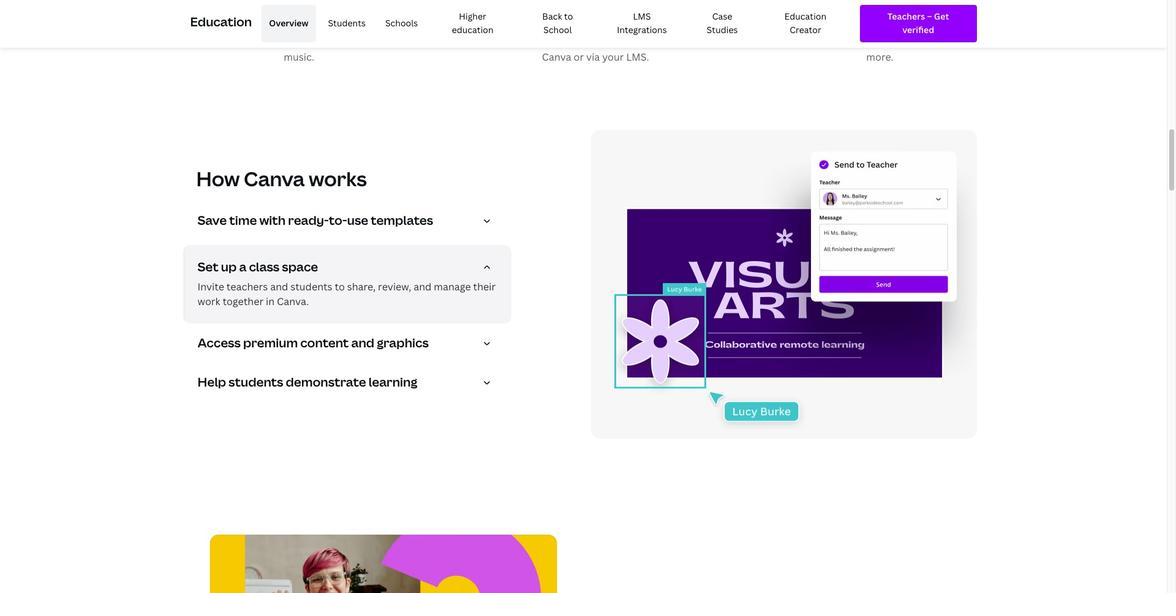 Task type: describe. For each thing, give the bounding box(es) containing it.
plans
[[233, 19, 258, 32]]

as
[[533, 34, 543, 48]]

feedback.
[[612, 19, 659, 32]]

save
[[198, 212, 227, 229]]

students for motivate
[[600, 3, 641, 16]]

music.
[[284, 50, 314, 64]]

students for students
[[328, 17, 366, 29]]

reports
[[273, 19, 308, 32]]

choose
[[204, 3, 239, 16]]

case studies
[[707, 10, 738, 36]]

learning inside dropdown button
[[369, 374, 418, 390]]

with inside dropdown button
[[259, 212, 286, 229]]

of
[[308, 3, 318, 16]]

overview link
[[262, 5, 316, 42]]

to inside invite teachers and students to share, review, and manage their work together in canva.
[[335, 280, 345, 294]]

group
[[796, 34, 824, 48]]

in
[[266, 295, 275, 308]]

set
[[198, 259, 219, 275]]

or
[[574, 50, 584, 64]]

space
[[282, 259, 318, 275]]

through inside reach and motivate students wherever they are with real-time feedback. share work as assignments directly through canva or via your lms.
[[646, 34, 683, 48]]

help
[[198, 374, 226, 390]]

help students demonstrate learning button
[[198, 374, 502, 395]]

higher education link
[[430, 5, 515, 42]]

premium
[[243, 335, 298, 351]]

teachers – get verified image
[[871, 10, 966, 37]]

videos, inside the choose from a library of resources, from lesson plans to reports and posters. spark engagement with gifs, videos, animations, and music.
[[296, 34, 330, 48]]

students inside dropdown button
[[229, 374, 283, 390]]

set up a class space button
[[198, 259, 502, 280]]

and inside dropdown button
[[351, 335, 374, 351]]

with inside reach and motivate students wherever they are with real-time feedback. share work as assignments directly through canva or via your lms.
[[544, 19, 565, 32]]

works
[[309, 166, 367, 192]]

more.
[[867, 50, 894, 64]]

schools link
[[378, 5, 425, 42]]

a for class
[[239, 259, 247, 275]]

motivate
[[555, 3, 597, 16]]

education creator link
[[761, 5, 850, 42]]

lesson
[[200, 19, 230, 32]]

and inside reach and motivate students wherever they are with real-time feedback. share work as assignments directly through canva or via your lms.
[[535, 3, 553, 16]]

work inside invite teachers and students to share, review, and manage their work together in canva.
[[198, 295, 220, 308]]

canva.
[[277, 295, 309, 308]]

invite teachers and students to share, review, and manage their work together in canva.
[[198, 280, 496, 308]]

share
[[661, 19, 688, 32]]

to inside the choose from a library of resources, from lesson plans to reports and posters. spark engagement with gifs, videos, animations, and music.
[[261, 19, 271, 32]]

—
[[958, 19, 966, 32]]

invite
[[198, 280, 224, 294]]

save time with ready-to-use templates
[[198, 212, 433, 229]]

lms.
[[626, 50, 649, 64]]

demonstrate inside help students demonstrate learning dropdown button
[[286, 374, 366, 390]]

teachers
[[227, 280, 268, 294]]

studies
[[707, 24, 738, 36]]

are
[[527, 19, 542, 32]]

spark
[[372, 19, 398, 32]]

ready-
[[288, 212, 329, 229]]

real-
[[567, 19, 589, 32]]

work inside reach and motivate students wherever they are with real-time feedback. share work as assignments directly through canva or via your lms.
[[508, 34, 531, 48]]

projects,
[[826, 34, 868, 48]]

engagement
[[191, 34, 250, 48]]

your
[[602, 50, 624, 64]]

through inside the students can use canva to demonstrate learning through different formats — group projects, videos, posters, and more.
[[835, 19, 873, 32]]

learning inside the students can use canva to demonstrate learning through different formats — group projects, videos, posters, and more.
[[794, 19, 833, 32]]

they
[[503, 19, 524, 32]]

time inside dropdown button
[[229, 212, 257, 229]]

use inside the students can use canva to demonstrate learning through different formats — group projects, videos, posters, and more.
[[850, 3, 867, 16]]

together
[[223, 295, 264, 308]]

how
[[196, 166, 240, 192]]

education
[[452, 24, 494, 36]]

and down schools
[[389, 34, 407, 48]]

up
[[221, 259, 237, 275]]

case
[[712, 10, 733, 22]]

library
[[275, 3, 306, 16]]

save time with ready-to-use templates button
[[198, 212, 502, 233]]

school
[[544, 24, 572, 36]]

students for students can use canva to demonstrate learning through different formats — group projects, videos, posters, and more.
[[786, 3, 829, 16]]

canva inside reach and motivate students wherever they are with real-time feedback. share work as assignments directly through canva or via your lms.
[[542, 50, 571, 64]]

access premium content and graphics
[[198, 335, 429, 351]]

choose from a library of resources, from lesson plans to reports and posters. spark engagement with gifs, videos, animations, and music.
[[191, 3, 407, 64]]



Task type: vqa. For each thing, say whether or not it's contained in the screenshot.
background's any
no



Task type: locate. For each thing, give the bounding box(es) containing it.
access
[[198, 335, 241, 351]]

schools
[[385, 17, 418, 29]]

students down resources, on the left top of the page
[[328, 17, 366, 29]]

and right review, in the left of the page
[[414, 280, 432, 294]]

1 horizontal spatial canva
[[542, 50, 571, 64]]

0 vertical spatial work
[[508, 34, 531, 48]]

and
[[535, 3, 553, 16], [311, 19, 328, 32], [389, 34, 407, 48], [947, 34, 964, 48], [270, 280, 288, 294], [414, 280, 432, 294], [351, 335, 374, 351]]

from
[[242, 3, 265, 16], [372, 3, 395, 16]]

demonstrate up formats
[[913, 3, 975, 16]]

to right plans
[[261, 19, 271, 32]]

lms integrations
[[617, 10, 667, 36]]

and inside the students can use canva to demonstrate learning through different formats — group projects, videos, posters, and more.
[[947, 34, 964, 48]]

1 vertical spatial canva
[[542, 50, 571, 64]]

a inside the choose from a library of resources, from lesson plans to reports and posters. spark engagement with gifs, videos, animations, and music.
[[267, 3, 272, 16]]

0 horizontal spatial learning
[[369, 374, 418, 390]]

1 vertical spatial with
[[252, 34, 272, 48]]

class
[[249, 259, 280, 275]]

review,
[[378, 280, 411, 294]]

0 horizontal spatial education
[[190, 14, 252, 30]]

lms
[[633, 10, 651, 22]]

through up projects,
[[835, 19, 873, 32]]

integrations
[[617, 24, 667, 36]]

a inside the set up a class space dropdown button
[[239, 259, 247, 275]]

demonstrate
[[913, 3, 975, 16], [286, 374, 366, 390]]

case studies link
[[689, 5, 756, 42]]

1 horizontal spatial education
[[785, 10, 827, 22]]

education for education creator
[[785, 10, 827, 22]]

0 horizontal spatial videos,
[[296, 34, 330, 48]]

students up "feedback."
[[600, 3, 641, 16]]

and up are
[[535, 3, 553, 16]]

to up the different
[[901, 3, 911, 16]]

1 vertical spatial use
[[347, 212, 368, 229]]

0 horizontal spatial demonstrate
[[286, 374, 366, 390]]

1 from from the left
[[242, 3, 265, 16]]

work
[[508, 34, 531, 48], [198, 295, 220, 308]]

videos,
[[296, 34, 330, 48], [870, 34, 903, 48]]

1 horizontal spatial videos,
[[870, 34, 903, 48]]

share,
[[347, 280, 376, 294]]

set up a class space
[[198, 259, 318, 275]]

reach
[[503, 3, 532, 16]]

with inside the choose from a library of resources, from lesson plans to reports and posters. spark engagement with gifs, videos, animations, and music.
[[252, 34, 272, 48]]

0 horizontal spatial students
[[328, 17, 366, 29]]

students up creator
[[786, 3, 829, 16]]

a right up in the top left of the page
[[239, 259, 247, 275]]

0 vertical spatial use
[[850, 3, 867, 16]]

1 horizontal spatial from
[[372, 3, 395, 16]]

0 vertical spatial demonstrate
[[913, 3, 975, 16]]

back
[[542, 10, 562, 22]]

overview
[[269, 17, 309, 29]]

a for library
[[267, 3, 272, 16]]

demonstrate inside the students can use canva to demonstrate learning through different formats — group projects, videos, posters, and more.
[[913, 3, 975, 16]]

menu bar containing higher education
[[257, 5, 850, 42]]

use left templates on the top left of page
[[347, 212, 368, 229]]

learning up group
[[794, 19, 833, 32]]

education element
[[190, 0, 977, 47]]

through
[[835, 19, 873, 32], [646, 34, 683, 48]]

1 horizontal spatial learning
[[794, 19, 833, 32]]

0 vertical spatial learning
[[794, 19, 833, 32]]

use inside dropdown button
[[347, 212, 368, 229]]

0 vertical spatial with
[[544, 19, 565, 32]]

their
[[473, 280, 496, 294]]

2 from from the left
[[372, 3, 395, 16]]

students can use canva to demonstrate learning through different formats — group projects, videos, posters, and more.
[[786, 3, 975, 64]]

canva inside the students can use canva to demonstrate learning through different formats — group projects, videos, posters, and more.
[[869, 3, 899, 16]]

canva left or
[[542, 50, 571, 64]]

posters.
[[331, 19, 369, 32]]

to right back
[[564, 10, 573, 22]]

can
[[831, 3, 848, 16]]

to-
[[329, 212, 347, 229]]

to inside the students can use canva to demonstrate learning through different formats — group projects, videos, posters, and more.
[[901, 3, 911, 16]]

access premium content and graphics button
[[198, 335, 502, 356]]

higher
[[459, 10, 486, 22]]

manage
[[434, 280, 471, 294]]

2 vertical spatial with
[[259, 212, 286, 229]]

templates
[[371, 212, 433, 229]]

with
[[544, 19, 565, 32], [252, 34, 272, 48], [259, 212, 286, 229]]

1 vertical spatial demonstrate
[[286, 374, 366, 390]]

learning down graphics
[[369, 374, 418, 390]]

a
[[267, 3, 272, 16], [239, 259, 247, 275]]

2 horizontal spatial students
[[600, 3, 641, 16]]

1 vertical spatial through
[[646, 34, 683, 48]]

0 vertical spatial students
[[786, 3, 829, 16]]

templates available to teachers image
[[591, 130, 977, 439]]

use
[[850, 3, 867, 16], [347, 212, 368, 229]]

0 horizontal spatial use
[[347, 212, 368, 229]]

1 horizontal spatial students
[[291, 280, 332, 294]]

time
[[589, 19, 610, 32], [229, 212, 257, 229]]

students inside invite teachers and students to share, review, and manage their work together in canva.
[[291, 280, 332, 294]]

resources,
[[320, 3, 369, 16]]

work down they
[[508, 34, 531, 48]]

1 horizontal spatial students
[[786, 3, 829, 16]]

from up spark
[[372, 3, 395, 16]]

0 vertical spatial through
[[835, 19, 873, 32]]

canva
[[869, 3, 899, 16], [542, 50, 571, 64], [244, 166, 305, 192]]

students down space
[[291, 280, 332, 294]]

and down of
[[311, 19, 328, 32]]

1 horizontal spatial work
[[508, 34, 531, 48]]

2 horizontal spatial canva
[[869, 3, 899, 16]]

and up in
[[270, 280, 288, 294]]

1 videos, from the left
[[296, 34, 330, 48]]

0 horizontal spatial through
[[646, 34, 683, 48]]

students inside reach and motivate students wherever they are with real-time feedback. share work as assignments directly through canva or via your lms.
[[600, 3, 641, 16]]

how canva works
[[196, 166, 367, 192]]

0 vertical spatial canva
[[869, 3, 899, 16]]

directly
[[607, 34, 643, 48]]

wherever
[[644, 3, 688, 16]]

menu bar inside education element
[[257, 5, 850, 42]]

2 vertical spatial canva
[[244, 166, 305, 192]]

1 horizontal spatial a
[[267, 3, 272, 16]]

students down premium
[[229, 374, 283, 390]]

1 vertical spatial time
[[229, 212, 257, 229]]

canva up the different
[[869, 3, 899, 16]]

different
[[875, 19, 916, 32]]

to down the set up a class space dropdown button
[[335, 280, 345, 294]]

and down —
[[947, 34, 964, 48]]

1 vertical spatial work
[[198, 295, 220, 308]]

canva up the ready-
[[244, 166, 305, 192]]

to
[[901, 3, 911, 16], [564, 10, 573, 22], [261, 19, 271, 32], [335, 280, 345, 294]]

help students demonstrate learning
[[198, 374, 418, 390]]

reach and motivate students wherever they are with real-time feedback. share work as assignments directly through canva or via your lms.
[[503, 3, 688, 64]]

students link
[[321, 5, 373, 42]]

graphics
[[377, 335, 429, 351]]

time inside reach and motivate students wherever they are with real-time feedback. share work as assignments directly through canva or via your lms.
[[589, 19, 610, 32]]

with left the gifs,
[[252, 34, 272, 48]]

education creator
[[785, 10, 827, 36]]

videos, up music.
[[296, 34, 330, 48]]

0 horizontal spatial canva
[[244, 166, 305, 192]]

content
[[300, 335, 349, 351]]

videos, inside the students can use canva to demonstrate learning through different formats — group projects, videos, posters, and more.
[[870, 34, 903, 48]]

demonstrate down content
[[286, 374, 366, 390]]

1 horizontal spatial through
[[835, 19, 873, 32]]

animations,
[[332, 34, 387, 48]]

via
[[586, 50, 600, 64]]

with right are
[[544, 19, 565, 32]]

education inside "link"
[[785, 10, 827, 22]]

1 horizontal spatial use
[[850, 3, 867, 16]]

0 vertical spatial a
[[267, 3, 272, 16]]

use right can
[[850, 3, 867, 16]]

formats
[[919, 19, 956, 32]]

and right content
[[351, 335, 374, 351]]

0 vertical spatial time
[[589, 19, 610, 32]]

to inside "back to school"
[[564, 10, 573, 22]]

higher education
[[452, 10, 494, 36]]

videos, up more.
[[870, 34, 903, 48]]

0 horizontal spatial work
[[198, 295, 220, 308]]

0 horizontal spatial students
[[229, 374, 283, 390]]

students
[[600, 3, 641, 16], [291, 280, 332, 294], [229, 374, 283, 390]]

students inside education element
[[328, 17, 366, 29]]

work down invite
[[198, 295, 220, 308]]

menu bar
[[257, 5, 850, 42]]

a left "library" on the top
[[267, 3, 272, 16]]

time right save
[[229, 212, 257, 229]]

1 vertical spatial students
[[291, 280, 332, 294]]

learning
[[794, 19, 833, 32], [369, 374, 418, 390]]

time down motivate
[[589, 19, 610, 32]]

2 vertical spatial students
[[229, 374, 283, 390]]

education
[[785, 10, 827, 22], [190, 14, 252, 30]]

0 vertical spatial students
[[600, 3, 641, 16]]

education up creator
[[785, 10, 827, 22]]

posters,
[[906, 34, 944, 48]]

1 vertical spatial students
[[328, 17, 366, 29]]

education for education
[[190, 14, 252, 30]]

back to school
[[542, 10, 573, 36]]

1 horizontal spatial demonstrate
[[913, 3, 975, 16]]

with left the ready-
[[259, 212, 286, 229]]

back to school link
[[520, 5, 595, 42]]

from up plans
[[242, 3, 265, 16]]

lms integrations link
[[600, 5, 684, 42]]

students for and
[[291, 280, 332, 294]]

gifs,
[[275, 34, 294, 48]]

0 horizontal spatial from
[[242, 3, 265, 16]]

assignments
[[546, 34, 605, 48]]

0 horizontal spatial time
[[229, 212, 257, 229]]

students inside the students can use canva to demonstrate learning through different formats — group projects, videos, posters, and more.
[[786, 3, 829, 16]]

1 vertical spatial learning
[[369, 374, 418, 390]]

0 horizontal spatial a
[[239, 259, 247, 275]]

through down share
[[646, 34, 683, 48]]

creator
[[790, 24, 822, 36]]

1 horizontal spatial time
[[589, 19, 610, 32]]

1 vertical spatial a
[[239, 259, 247, 275]]

education up the engagement
[[190, 14, 252, 30]]

2 videos, from the left
[[870, 34, 903, 48]]



